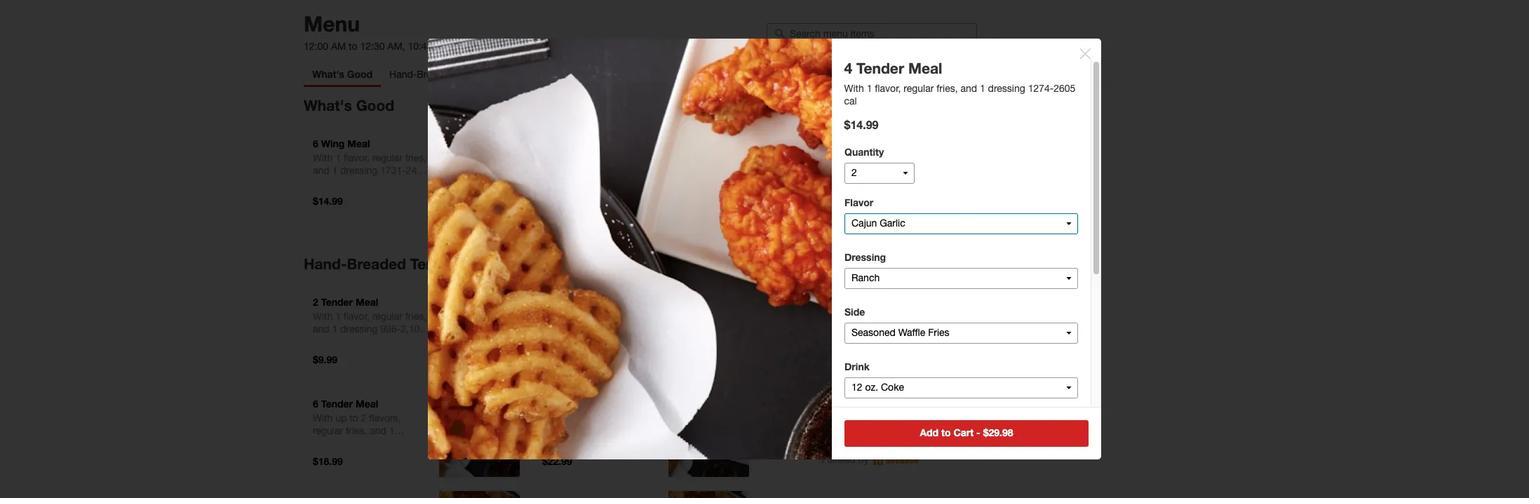 Task type: locate. For each thing, give the bounding box(es) containing it.
0 vertical spatial 4
[[845, 60, 853, 77]]

0 vertical spatial 2605
[[1054, 83, 1076, 94]]

2 change button from the top
[[801, 208, 831, 221]]

1 horizontal spatial 4 tender meal with 1 flavor, regular fries, and 1 dressing 1274-2605 cal
[[845, 60, 1076, 107]]

at
[[839, 145, 848, 156]]

1552-
[[353, 438, 379, 449]]

tender inside × dialog
[[857, 60, 905, 77]]

1 change button from the top
[[801, 170, 831, 183]]

1731-
[[380, 165, 406, 176]]

6 wing meal with 1 flavor, regular fries, and 1 dressing 1731-2400 cal
[[313, 138, 428, 189]]

0 horizontal spatial 4
[[542, 296, 548, 308]]

18 wings with up to 3 flavors and 2 dressings 3040-5302 cal
[[542, 138, 655, 176]]

fries, inside 2 tender meal with 1 flavor, regular fries, and 1 dressing 996-2,106 cal
[[405, 311, 427, 322]]

fulfilled by
[[822, 454, 869, 465]]

flavors, up 3948
[[599, 413, 630, 424]]

0 vertical spatial wing
[[758, 69, 780, 80]]

2 6 from the top
[[313, 398, 318, 410]]

2 flavors, from the left
[[599, 413, 630, 424]]

in
[[860, 194, 867, 205]]

and inside 6 wing meal with 1 flavor, regular fries, and 1 dressing 1731-2400 cal
[[313, 165, 330, 176]]

0 vertical spatial what's good
[[312, 68, 373, 80]]

meal inside 8 tender meal with up to 2 flavors, regular fries, and 1 dressing 1830-3948 cal
[[585, 398, 608, 410]]

1 horizontal spatial add
[[920, 427, 939, 439]]

1830-
[[582, 438, 608, 449]]

am right 12:00 at the left top
[[331, 41, 346, 52]]

1 vertical spatial change button
[[801, 208, 831, 221]]

good up 6 wing meal with 1 flavor, regular fries, and 1 dressing 1731-2400 cal
[[356, 97, 394, 114]]

0 vertical spatial hand-breaded tender meals
[[389, 69, 516, 80]]

up inside 18 wings with up to 3 flavors and 2 dressings 3040-5302 cal
[[565, 152, 576, 163]]

hand-breaded tender meals inside what's good "tab list"
[[389, 69, 516, 80]]

4 tender meal with 1 flavor, regular fries, and 1 dressing 1274-2605 cal inside × dialog
[[845, 60, 1076, 107]]

meal for 2 tender meal
[[356, 296, 378, 308]]

order
[[801, 193, 828, 205]]

flavor, inside 6 wing meal with 1 flavor, regular fries, and 1 dressing 1731-2400 cal
[[344, 152, 370, 163]]

1 horizontal spatial 1274-
[[1029, 83, 1054, 94]]

0 horizontal spatial am
[[331, 41, 346, 52]]

1 inside 8 tender meal with up to 2 flavors, regular fries, and 1 dressing 1830-3948 cal
[[619, 425, 624, 436]]

1
[[867, 83, 873, 94], [981, 83, 986, 94], [335, 152, 341, 163], [332, 165, 338, 176], [335, 311, 341, 322], [565, 311, 570, 322], [332, 323, 338, 335], [562, 323, 567, 335], [389, 425, 395, 436], [619, 425, 624, 436]]

to left cart
[[942, 427, 951, 439]]

good inside "tab list"
[[347, 68, 373, 80]]

1274- inside × dialog
[[1029, 83, 1054, 94]]

0 vertical spatial by
[[645, 69, 655, 80]]

flavors, inside 8 tender meal with up to 2 flavors, regular fries, and 1 dressing 1830-3948 cal
[[599, 413, 630, 424]]

3948
[[608, 438, 630, 449]]

1 vertical spatial good
[[356, 97, 394, 114]]

wing for jumbo
[[758, 69, 780, 80]]

by left 'the'
[[645, 69, 655, 80]]

6
[[313, 138, 318, 149], [313, 398, 318, 410]]

with for 8 tender meal
[[542, 413, 562, 424]]

pick up at
[[801, 145, 848, 156]]

flavor, for 4 tender meal
[[573, 311, 599, 322]]

flavor, inside × dialog
[[876, 83, 902, 94]]

8
[[542, 398, 548, 410]]

2 inside 18 wings with up to 3 flavors and 2 dressings 3040-5302 cal
[[650, 152, 655, 163]]

0 horizontal spatial 4 tender meal with 1 flavor, regular fries, and 1 dressing 1274-2605 cal
[[542, 296, 657, 347]]

st,
[[933, 145, 946, 156]]

to inside 8 tender meal with up to 2 flavors, regular fries, and 1 dressing 1830-3948 cal
[[579, 413, 588, 424]]

0 horizontal spatial flavors,
[[369, 413, 401, 424]]

1 vertical spatial add
[[920, 427, 939, 439]]

and inside 6 tender meal with up to 2 flavors, regular fries, and 1 dressing 1552-3491 cal
[[370, 425, 386, 436]]

with inside 6 wing meal with 1 flavor, regular fries, and 1 dressing 1731-2400 cal
[[313, 152, 333, 163]]

add inside your cart is empty. add items and they'll appear here.
[[786, 398, 807, 411]]

change button for pick up at
[[801, 170, 831, 183]]

the
[[658, 69, 672, 80]]

meals inside menu
[[462, 255, 504, 273]]

drink
[[845, 361, 870, 372]]

am
[[331, 41, 346, 52], [435, 41, 450, 52]]

0 vertical spatial change button
[[801, 170, 831, 183]]

fries, inside × dialog
[[937, 83, 958, 94]]

1 horizontal spatial 2605
[[1054, 83, 1076, 94]]

12:30
[[360, 41, 385, 52]]

what's good
[[312, 68, 373, 80], [304, 97, 394, 114]]

2,106
[[401, 323, 425, 335]]

hand-breaded tender meals
[[389, 69, 516, 80], [304, 255, 504, 273]]

2605 inside × dialog
[[1054, 83, 1076, 94]]

2 inside 6 tender meal with up to 2 flavors, regular fries, and 1 dressing 1552-3491 cal
[[361, 413, 366, 424]]

meal inside 6 wing meal with 1 flavor, regular fries, and 1 dressing 1731-2400 cal
[[347, 138, 370, 149]]

to inside 6 tender meal with up to 2 flavors, regular fries, and 1 dressing 1552-3491 cal
[[350, 413, 358, 424]]

meal
[[909, 60, 943, 77], [347, 138, 370, 149], [356, 296, 378, 308], [585, 296, 608, 308], [356, 398, 378, 410], [585, 398, 608, 410]]

0 vertical spatial add
[[786, 398, 807, 411]]

wings
[[556, 138, 585, 149]]

meal inside 6 tender meal with up to 2 flavors, regular fries, and 1 dressing 1552-3491 cal
[[356, 398, 378, 410]]

1 horizontal spatial hand-
[[389, 69, 417, 80]]

cal inside × dialog
[[845, 95, 858, 107]]

meal for 6 tender meal
[[356, 398, 378, 410]]

ready
[[831, 193, 857, 205]]

to up 1552-
[[350, 413, 358, 424]]

regular inside 2 tender meal with 1 flavor, regular fries, and 1 dressing 996-2,106 cal
[[372, 311, 403, 322]]

regular inside 8 tender meal with up to 2 flavors, regular fries, and 1 dressing 1830-3948 cal
[[542, 425, 573, 436]]

select your options for drink element
[[845, 361, 1078, 415]]

1 flavors, from the left
[[369, 413, 401, 424]]

select your options for dressing element
[[845, 251, 1078, 306]]

0 horizontal spatial wing
[[321, 138, 345, 149]]

change for pick up at
[[801, 172, 831, 182]]

3040-
[[587, 165, 613, 176]]

with for 6 tender meal
[[313, 413, 333, 424]]

0 vertical spatial 4 tender meal with 1 flavor, regular fries, and 1 dressing 1274-2605 cal
[[845, 60, 1076, 107]]

flavors, up 3491
[[369, 413, 401, 424]]

change button
[[801, 170, 831, 183], [801, 208, 831, 221]]

flavor,
[[876, 83, 902, 94], [344, 152, 370, 163], [344, 311, 370, 322], [573, 311, 599, 322]]

what's good inside menu
[[304, 97, 394, 114]]

1 vertical spatial what's
[[304, 97, 352, 114]]

add to cart - $29.98
[[920, 427, 1014, 439]]

1 horizontal spatial wing
[[758, 69, 780, 80]]

2
[[650, 152, 655, 163], [313, 296, 318, 308], [361, 413, 366, 424], [590, 413, 596, 424]]

dressing inside 6 wing meal with 1 flavor, regular fries, and 1 dressing 1731-2400 cal
[[340, 165, 378, 176]]

good inside menu
[[356, 97, 394, 114]]

change button down order
[[801, 208, 831, 221]]

what's inside "tab list"
[[312, 68, 344, 80]]

cart
[[851, 382, 871, 394]]

3491
[[379, 438, 400, 449]]

add inside 'button'
[[920, 427, 939, 439]]

fries,
[[937, 83, 958, 94], [405, 152, 427, 163], [405, 311, 427, 322], [635, 311, 656, 322], [346, 425, 367, 436], [575, 425, 597, 436]]

wing inside 6 wing meal with 1 flavor, regular fries, and 1 dressing 1731-2400 cal
[[321, 138, 345, 149]]

3
[[590, 152, 596, 163]]

wing inside what's good "tab list"
[[758, 69, 780, 80]]

change button down "raleigh,"
[[801, 170, 831, 183]]

hand-breaded tender meals up the 2,106
[[304, 255, 504, 273]]

flavors, inside 6 tender meal with up to 2 flavors, regular fries, and 1 dressing 1552-3491 cal
[[369, 413, 401, 424]]

what's
[[312, 68, 344, 80], [304, 97, 352, 114]]

0 vertical spatial 1274-
[[1029, 83, 1054, 94]]

pm
[[492, 41, 507, 52]]

meal for 6 wing meal
[[347, 138, 370, 149]]

6 inside 6 wing meal with 1 flavor, regular fries, and 1 dressing 1731-2400 cal
[[313, 138, 318, 149]]

checkout button
[[780, 264, 964, 291]]

0 vertical spatial good
[[347, 68, 373, 80]]

0 vertical spatial what's
[[312, 68, 344, 80]]

regular
[[904, 83, 934, 94], [372, 152, 403, 163], [372, 311, 403, 322], [602, 311, 632, 322], [313, 425, 343, 436], [542, 425, 573, 436]]

and inside 18 wings with up to 3 flavors and 2 dressings 3040-5302 cal
[[630, 152, 647, 163]]

flavor, for 6 wing meal
[[344, 152, 370, 163]]

1 6 from the top
[[313, 138, 318, 149]]

6 inside 6 tender meal with up to 2 flavors, regular fries, and 1 dressing 1552-3491 cal
[[313, 398, 318, 410]]

wing
[[758, 69, 780, 80], [321, 138, 345, 149]]

by
[[645, 69, 655, 80], [858, 454, 869, 465]]

select your options for flavor element
[[845, 196, 1078, 251]]

1 horizontal spatial 4
[[845, 60, 853, 77]]

0 vertical spatial 6
[[313, 138, 318, 149]]

flavor
[[845, 196, 874, 208]]

am right "10:45"
[[435, 41, 450, 52]]

1 horizontal spatial breaded
[[417, 69, 454, 80]]

2605
[[1054, 83, 1076, 94], [636, 323, 657, 335]]

1 horizontal spatial am
[[435, 41, 450, 52]]

change
[[801, 172, 831, 182], [801, 210, 831, 220]]

with inside × dialog
[[845, 83, 865, 94]]

1 vertical spatial 1274-
[[610, 323, 636, 335]]

what's good down 12:00 at the left top
[[312, 68, 373, 80]]

add to cart - $29.98 button
[[845, 420, 1089, 447]]

breaded down "10:45"
[[417, 69, 454, 80]]

0 vertical spatial change
[[801, 172, 831, 182]]

regular inside 6 wing meal with 1 flavor, regular fries, and 1 dressing 1731-2400 cal
[[372, 152, 403, 163]]

to up 1830-
[[579, 413, 588, 424]]

1 vertical spatial by
[[858, 454, 869, 465]]

fulfilled
[[822, 454, 856, 465]]

cal
[[845, 95, 858, 107], [638, 165, 650, 176], [313, 177, 326, 189], [313, 336, 326, 347], [542, 336, 555, 347], [403, 438, 416, 449], [633, 438, 645, 449]]

1 vertical spatial hand-breaded tender meals
[[304, 255, 504, 273]]

menu
[[304, 84, 763, 498]]

good down 12:30
[[347, 68, 373, 80]]

0 horizontal spatial breaded
[[347, 255, 406, 273]]

am,
[[388, 41, 405, 52]]

0 horizontal spatial by
[[645, 69, 655, 80]]

1 vertical spatial wing
[[321, 138, 345, 149]]

0 horizontal spatial hand-
[[304, 255, 347, 273]]

pick
[[801, 145, 822, 156]]

what's good up 6 wing meal with 1 flavor, regular fries, and 1 dressing 1731-2400 cal
[[304, 97, 394, 114]]

flavors,
[[369, 413, 401, 424], [599, 413, 630, 424]]

with inside 2 tender meal with 1 flavor, regular fries, and 1 dressing 996-2,106 cal
[[313, 311, 333, 322]]

2 tender meal with 1 flavor, regular fries, and 1 dressing 996-2,106 cal
[[313, 296, 427, 347]]

change down order
[[801, 210, 831, 220]]

dressings
[[542, 165, 585, 176]]

meals
[[489, 69, 516, 80], [783, 69, 809, 80], [462, 255, 504, 273]]

× dialog
[[0, 0, 1530, 498]]

flavor, inside 2 tender meal with 1 flavor, regular fries, and 1 dressing 996-2,106 cal
[[344, 311, 370, 322]]

add down the here.
[[920, 427, 939, 439]]

×
[[1078, 36, 1093, 66]]

4 inside × dialog
[[845, 60, 853, 77]]

to
[[349, 41, 358, 52], [453, 41, 462, 52], [579, 152, 588, 163], [350, 413, 358, 424], [579, 413, 588, 424], [942, 427, 951, 439]]

with inside 8 tender meal with up to 2 flavors, regular fries, and 1 dressing 1830-3948 cal
[[542, 413, 562, 424]]

30
[[885, 194, 896, 205]]

0 horizontal spatial 1274-
[[610, 323, 636, 335]]

meal inside 2 tender meal with 1 flavor, regular fries, and 1 dressing 996-2,106 cal
[[356, 296, 378, 308]]

hillsborough
[[875, 145, 931, 156]]

add left items
[[786, 398, 807, 411]]

regular inside × dialog
[[904, 83, 934, 94]]

cart
[[954, 427, 974, 439]]

dressing inside 8 tender meal with up to 2 flavors, regular fries, and 1 dressing 1830-3948 cal
[[542, 438, 580, 449]]

hand-breaded tender meals down 11:44
[[389, 69, 516, 80]]

2 horizontal spatial hand-
[[540, 69, 567, 80]]

breaded up 2 tender meal with 1 flavor, regular fries, and 1 dressing 996-2,106 cal
[[347, 255, 406, 273]]

1 vertical spatial change
[[801, 210, 831, 220]]

dressing
[[989, 83, 1026, 94], [340, 165, 378, 176], [340, 323, 378, 335], [570, 323, 607, 335], [313, 438, 350, 449], [542, 438, 580, 449]]

0 horizontal spatial 2605
[[636, 323, 657, 335]]

4 tender meal with 1 flavor, regular fries, and 1 dressing 1274-2605 cal
[[845, 60, 1076, 107], [542, 296, 657, 347]]

with inside 6 tender meal with up to 2 flavors, regular fries, and 1 dressing 1552-3491 cal
[[313, 413, 333, 424]]

menu
[[304, 11, 360, 36]]

0 horizontal spatial add
[[786, 398, 807, 411]]

to inside 18 wings with up to 3 flavors and 2 dressings 3040-5302 cal
[[579, 152, 588, 163]]

1 horizontal spatial flavors,
[[599, 413, 630, 424]]

meal for 4 tender meal
[[585, 296, 608, 308]]

tender inside 2 tender meal with 1 flavor, regular fries, and 1 dressing 996-2,106 cal
[[321, 296, 353, 308]]

to left the 3
[[579, 152, 588, 163]]

add
[[786, 398, 807, 411], [920, 427, 939, 439]]

dressing inside 2 tender meal with 1 flavor, regular fries, and 1 dressing 996-2,106 cal
[[340, 323, 378, 335]]

1 vertical spatial what's good
[[304, 97, 394, 114]]

breaded
[[417, 69, 454, 80], [567, 69, 605, 80], [347, 255, 406, 273]]

and
[[961, 83, 978, 94], [630, 152, 647, 163], [313, 165, 330, 176], [313, 323, 330, 335], [542, 323, 559, 335], [840, 398, 859, 411], [370, 425, 386, 436], [599, 425, 616, 436]]

change down "raleigh,"
[[801, 172, 831, 182]]

2 change from the top
[[801, 210, 831, 220]]

hand-
[[389, 69, 417, 80], [540, 69, 567, 80], [304, 255, 347, 273]]

5302
[[613, 165, 635, 176]]

1 vertical spatial 4 tender meal with 1 flavor, regular fries, and 1 dressing 1274-2605 cal
[[542, 296, 657, 347]]

dressing inside 6 tender meal with up to 2 flavors, regular fries, and 1 dressing 1552-3491 cal
[[313, 438, 350, 449]]

breaded left tenders
[[567, 69, 605, 80]]

tender inside 8 tender meal with up to 2 flavors, regular fries, and 1 dressing 1830-3948 cal
[[551, 398, 582, 410]]

select your options for side element
[[845, 306, 1078, 361]]

1 change from the top
[[801, 172, 831, 182]]

by right fulfilled
[[858, 454, 869, 465]]

up
[[824, 145, 836, 156], [565, 152, 576, 163], [335, 413, 347, 424], [565, 413, 576, 424]]

1 vertical spatial 6
[[313, 398, 318, 410]]



Task type: vqa. For each thing, say whether or not it's contained in the screenshot.
DRESSINGS
yes



Task type: describe. For each thing, give the bounding box(es) containing it.
cal inside 8 tender meal with up to 2 flavors, regular fries, and 1 dressing 1830-3948 cal
[[633, 438, 645, 449]]

cal inside 2 tender meal with 1 flavor, regular fries, and 1 dressing 996-2,106 cal
[[313, 336, 326, 347]]

menu 12:00 am to 12:30 am, 10:45 am to 11:44 pm
[[304, 11, 507, 52]]

2 horizontal spatial breaded
[[567, 69, 605, 80]]

2400
[[406, 165, 428, 176]]

tenders
[[607, 69, 642, 80]]

items
[[810, 398, 837, 411]]

your cart is empty. add items and they'll appear here.
[[786, 382, 958, 411]]

change for order ready
[[801, 210, 831, 220]]

8 tender meal with up to 2 flavors, regular fries, and 1 dressing 1830-3948 cal
[[542, 398, 645, 449]]

1 horizontal spatial by
[[858, 454, 869, 465]]

with for 2 tender meal
[[313, 311, 333, 322]]

wing for 6
[[321, 138, 345, 149]]

regular inside 6 tender meal with up to 2 flavors, regular fries, and 1 dressing 1552-3491 cal
[[313, 425, 343, 436]]

-
[[977, 427, 981, 439]]

1 vertical spatial 4
[[542, 296, 548, 308]]

dressing inside × dialog
[[989, 83, 1026, 94]]

996-
[[380, 323, 401, 335]]

and inside 2 tender meal with 1 flavor, regular fries, and 1 dressing 996-2,106 cal
[[313, 323, 330, 335]]

fries, inside 6 tender meal with up to 2 flavors, regular fries, and 1 dressing 1552-3491 cal
[[346, 425, 367, 436]]

flavor, for 2 tender meal
[[344, 311, 370, 322]]

jumbo
[[725, 69, 755, 80]]

quantity
[[845, 146, 884, 158]]

cal inside 6 wing meal with 1 flavor, regular fries, and 1 dressing 1731-2400 cal
[[313, 177, 326, 189]]

Search menu items text field
[[790, 27, 970, 40]]

jumbo wing meals
[[725, 69, 809, 80]]

1 am from the left
[[331, 41, 346, 52]]

tender inside 6 tender meal with up to 2 flavors, regular fries, and 1 dressing 1552-3491 cal
[[321, 398, 353, 410]]

menu containing what's good
[[304, 84, 763, 498]]

piece
[[675, 69, 699, 80]]

and inside your cart is empty. add items and they'll appear here.
[[840, 398, 859, 411]]

flavors, for 6 tender meal
[[369, 413, 401, 424]]

12:00
[[304, 41, 328, 52]]

up inside 8 tender meal with up to 2 flavors, regular fries, and 1 dressing 1830-3948 cal
[[565, 413, 576, 424]]

checkout
[[849, 271, 895, 283]]

with for 6 wing meal
[[313, 152, 333, 163]]

11:44
[[464, 41, 489, 52]]

select item quantity element
[[845, 146, 915, 184]]

18
[[542, 138, 553, 149]]

appear
[[895, 398, 930, 411]]

flavors
[[599, 152, 628, 163]]

with inside 18 wings with up to 3 flavors and 2 dressings 3040-5302 cal
[[542, 152, 562, 163]]

and inside 8 tender meal with up to 2 flavors, regular fries, and 1 dressing 1830-3948 cal
[[599, 425, 616, 436]]

side
[[845, 306, 865, 318]]

2 am from the left
[[435, 41, 450, 52]]

nc
[[839, 158, 854, 169]]

2 inside 2 tender meal with 1 flavor, regular fries, and 1 dressing 996-2,106 cal
[[313, 296, 318, 308]]

they'll
[[862, 398, 892, 411]]

change button for order ready
[[801, 208, 831, 221]]

mins
[[898, 194, 919, 205]]

1 vertical spatial 2605
[[636, 323, 657, 335]]

flavors, for 8 tender meal
[[599, 413, 630, 424]]

hand-breaded tender meals inside menu
[[304, 255, 504, 273]]

by inside what's good "tab list"
[[645, 69, 655, 80]]

fries, inside 6 wing meal with 1 flavor, regular fries, and 1 dressing 1731-2400 cal
[[405, 152, 427, 163]]

× button
[[1078, 36, 1093, 66]]

fries, inside 8 tender meal with up to 2 flavors, regular fries, and 1 dressing 1830-3948 cal
[[575, 425, 597, 436]]

cal inside 6 tender meal with up to 2 flavors, regular fries, and 1 dressing 1552-3491 cal
[[403, 438, 416, 449]]

to left 11:44
[[453, 41, 462, 52]]

$29.98
[[983, 427, 1014, 439]]

6 for 6 tender meal
[[313, 398, 318, 410]]

2900 hillsborough st, raleigh, nc
[[801, 145, 946, 169]]

hand-breaded tenders by the piece
[[540, 69, 699, 80]]

1 inside 6 tender meal with up to 2 flavors, regular fries, and 1 dressing 1552-3491 cal
[[389, 425, 395, 436]]

cal inside 18 wings with up to 3 flavors and 2 dressings 3040-5302 cal
[[638, 165, 650, 176]]

6 tender meal with up to 2 flavors, regular fries, and 1 dressing 1552-3491 cal
[[313, 398, 416, 449]]

20-
[[870, 194, 885, 205]]

your
[[826, 382, 848, 394]]

$14.99
[[845, 118, 879, 131]]

2900
[[851, 145, 873, 156]]

2 inside 8 tender meal with up to 2 flavors, regular fries, and 1 dressing 1830-3948 cal
[[590, 413, 596, 424]]

dressing
[[845, 251, 886, 263]]

is
[[874, 382, 882, 394]]

meal for 8 tender meal
[[585, 398, 608, 410]]

order ready in 20-30 mins
[[801, 193, 919, 205]]

empty.
[[885, 382, 919, 394]]

and inside × dialog
[[961, 83, 978, 94]]

to left 12:30
[[349, 41, 358, 52]]

what's good inside "tab list"
[[312, 68, 373, 80]]

meal inside × dialog
[[909, 60, 943, 77]]

what's good tab list
[[304, 62, 874, 87]]

6 for 6 wing meal
[[313, 138, 318, 149]]

up inside 6 tender meal with up to 2 flavors, regular fries, and 1 dressing 1552-3491 cal
[[335, 413, 347, 424]]

here.
[[933, 398, 958, 411]]

to inside 'button'
[[942, 427, 951, 439]]

10:45
[[408, 41, 433, 52]]

hand- inside menu
[[304, 255, 347, 273]]

raleigh,
[[801, 158, 837, 169]]

with for 4 tender meal
[[542, 311, 562, 322]]

breaded inside menu
[[347, 255, 406, 273]]

tender inside what's good "tab list"
[[457, 69, 487, 80]]

what's inside menu
[[304, 97, 352, 114]]



